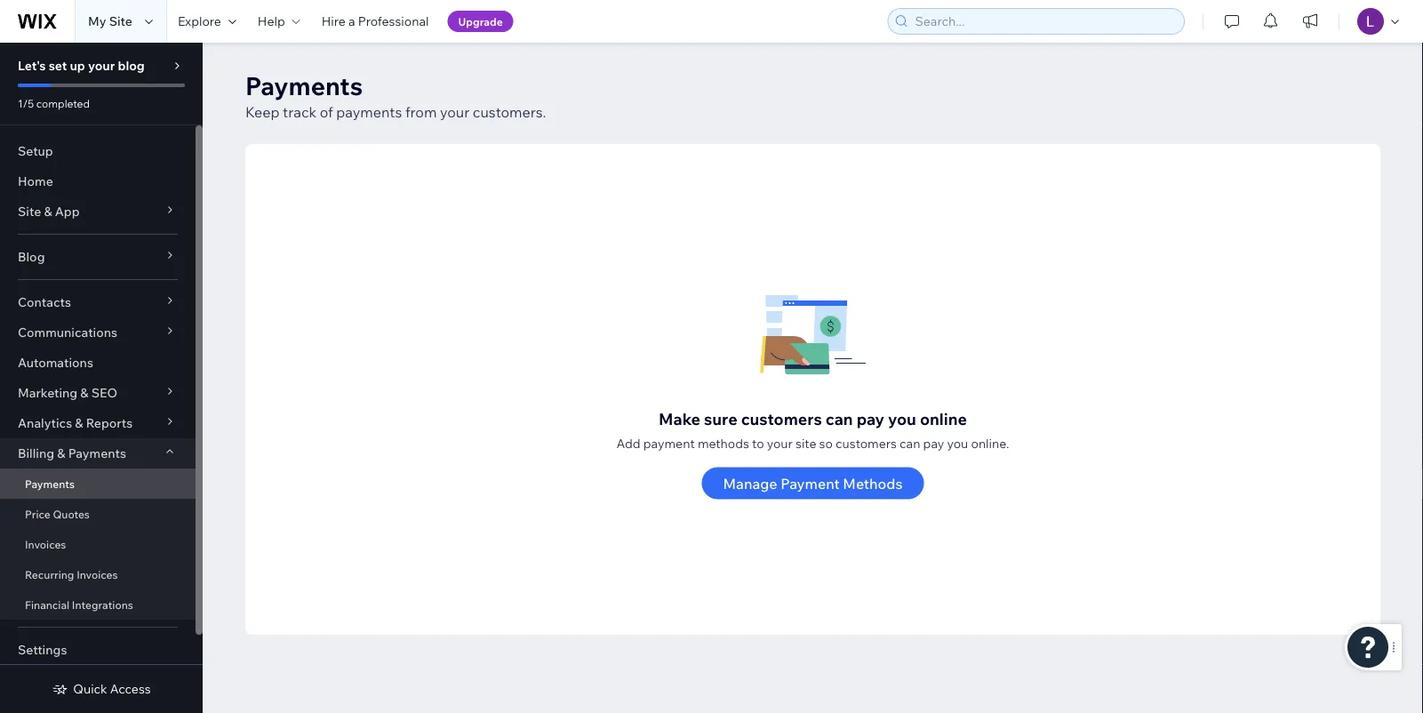 Task type: locate. For each thing, give the bounding box(es) containing it.
0 horizontal spatial your
[[88, 58, 115, 73]]

settings
[[18, 642, 67, 658]]

pay down online
[[924, 435, 945, 451]]

customers right so
[[836, 435, 897, 451]]

0 vertical spatial your
[[88, 58, 115, 73]]

payments for payments keep track of payments from your customers.
[[245, 70, 363, 101]]

communications button
[[0, 318, 196, 348]]

help button
[[247, 0, 311, 43]]

payments inside payments keep track of payments from your customers.
[[245, 70, 363, 101]]

set
[[49, 58, 67, 73]]

1 vertical spatial customers
[[836, 435, 897, 451]]

& for site
[[44, 204, 52, 219]]

1/5 completed
[[18, 97, 90, 110]]

from
[[405, 103, 437, 121]]

analytics
[[18, 415, 72, 431]]

1/5
[[18, 97, 34, 110]]

1 horizontal spatial site
[[109, 13, 132, 29]]

quotes
[[53, 507, 90, 521]]

billing
[[18, 446, 54, 461]]

your
[[88, 58, 115, 73], [440, 103, 470, 121], [767, 435, 793, 451]]

customers
[[741, 408, 823, 428], [836, 435, 897, 451]]

hire a professional link
[[311, 0, 440, 43]]

a
[[349, 13, 355, 29]]

blog button
[[0, 242, 196, 272]]

setup link
[[0, 136, 196, 166]]

invoices up recurring
[[25, 538, 66, 551]]

blog
[[118, 58, 145, 73]]

payment
[[644, 435, 695, 451]]

site
[[109, 13, 132, 29], [18, 204, 41, 219]]

& inside "popup button"
[[57, 446, 65, 461]]

0 horizontal spatial invoices
[[25, 538, 66, 551]]

online
[[920, 408, 968, 428]]

completed
[[36, 97, 90, 110]]

can
[[826, 408, 853, 428], [900, 435, 921, 451]]

you
[[889, 408, 917, 428], [948, 435, 969, 451]]

analytics & reports button
[[0, 408, 196, 438]]

recurring invoices
[[25, 568, 118, 581]]

marketing & seo button
[[0, 378, 196, 408]]

0 vertical spatial pay
[[857, 408, 885, 428]]

your inside sidebar element
[[88, 58, 115, 73]]

1 horizontal spatial customers
[[836, 435, 897, 451]]

1 horizontal spatial your
[[440, 103, 470, 121]]

payments up price quotes
[[25, 477, 75, 491]]

1 vertical spatial invoices
[[77, 568, 118, 581]]

invoices down 'invoices' link
[[77, 568, 118, 581]]

manage
[[724, 474, 778, 492]]

customers up to at right bottom
[[741, 408, 823, 428]]

blog
[[18, 249, 45, 265]]

invoices inside recurring invoices link
[[77, 568, 118, 581]]

make sure customers can pay you online add payment methods to your site so customers can pay you online.
[[617, 408, 1010, 451]]

integrations
[[72, 598, 133, 611]]

0 vertical spatial invoices
[[25, 538, 66, 551]]

payments
[[245, 70, 363, 101], [68, 446, 126, 461], [25, 477, 75, 491]]

of
[[320, 103, 333, 121]]

site down home
[[18, 204, 41, 219]]

1 vertical spatial pay
[[924, 435, 945, 451]]

& inside dropdown button
[[44, 204, 52, 219]]

pay
[[857, 408, 885, 428], [924, 435, 945, 451]]

0 horizontal spatial site
[[18, 204, 41, 219]]

& inside popup button
[[80, 385, 89, 401]]

methods
[[843, 474, 903, 492]]

price quotes
[[25, 507, 90, 521]]

payments up track
[[245, 70, 363, 101]]

let's
[[18, 58, 46, 73]]

0 vertical spatial payments
[[245, 70, 363, 101]]

access
[[110, 681, 151, 697]]

seo
[[91, 385, 118, 401]]

1 horizontal spatial you
[[948, 435, 969, 451]]

my
[[88, 13, 106, 29]]

your right from
[[440, 103, 470, 121]]

& left seo
[[80, 385, 89, 401]]

& inside dropdown button
[[75, 415, 83, 431]]

pay up methods
[[857, 408, 885, 428]]

& left app
[[44, 204, 52, 219]]

1 horizontal spatial pay
[[924, 435, 945, 451]]

upgrade button
[[448, 11, 514, 32]]

recurring
[[25, 568, 74, 581]]

customers.
[[473, 103, 547, 121]]

up
[[70, 58, 85, 73]]

your right to at right bottom
[[767, 435, 793, 451]]

1 vertical spatial you
[[948, 435, 969, 451]]

1 vertical spatial your
[[440, 103, 470, 121]]

&
[[44, 204, 52, 219], [80, 385, 89, 401], [75, 415, 83, 431], [57, 446, 65, 461]]

& right billing on the bottom left of the page
[[57, 446, 65, 461]]

hire a professional
[[322, 13, 429, 29]]

quick
[[73, 681, 107, 697]]

0 horizontal spatial customers
[[741, 408, 823, 428]]

marketing & seo
[[18, 385, 118, 401]]

2 vertical spatial payments
[[25, 477, 75, 491]]

you left online
[[889, 408, 917, 428]]

1 vertical spatial payments
[[68, 446, 126, 461]]

1 vertical spatial can
[[900, 435, 921, 451]]

& left reports
[[75, 415, 83, 431]]

invoices
[[25, 538, 66, 551], [77, 568, 118, 581]]

& for billing
[[57, 446, 65, 461]]

price
[[25, 507, 50, 521]]

payments keep track of payments from your customers.
[[245, 70, 547, 121]]

methods
[[698, 435, 750, 451]]

you down online
[[948, 435, 969, 451]]

home
[[18, 173, 53, 189]]

2 vertical spatial your
[[767, 435, 793, 451]]

contacts button
[[0, 287, 196, 318]]

can up so
[[826, 408, 853, 428]]

payments
[[336, 103, 402, 121]]

1 horizontal spatial invoices
[[77, 568, 118, 581]]

1 vertical spatial site
[[18, 204, 41, 219]]

2 horizontal spatial your
[[767, 435, 793, 451]]

site right my in the left of the page
[[109, 13, 132, 29]]

automations
[[18, 355, 93, 370]]

your right up
[[88, 58, 115, 73]]

can down online
[[900, 435, 921, 451]]

0 vertical spatial can
[[826, 408, 853, 428]]

payments down analytics & reports dropdown button
[[68, 446, 126, 461]]

0 vertical spatial you
[[889, 408, 917, 428]]



Task type: vqa. For each thing, say whether or not it's contained in the screenshot.
top pay
yes



Task type: describe. For each thing, give the bounding box(es) containing it.
communications
[[18, 325, 117, 340]]

app
[[55, 204, 80, 219]]

0 horizontal spatial can
[[826, 408, 853, 428]]

online.
[[972, 435, 1010, 451]]

professional
[[358, 13, 429, 29]]

explore
[[178, 13, 221, 29]]

to
[[753, 435, 764, 451]]

settings link
[[0, 635, 196, 665]]

site & app button
[[0, 197, 196, 227]]

billing & payments button
[[0, 438, 196, 469]]

0 vertical spatial site
[[109, 13, 132, 29]]

analytics & reports
[[18, 415, 133, 431]]

sure
[[704, 408, 738, 428]]

site inside dropdown button
[[18, 204, 41, 219]]

sidebar element
[[0, 43, 203, 713]]

financial integrations link
[[0, 590, 196, 620]]

payments inside billing & payments "popup button"
[[68, 446, 126, 461]]

payment
[[781, 474, 840, 492]]

reports
[[86, 415, 133, 431]]

hire
[[322, 13, 346, 29]]

home link
[[0, 166, 196, 197]]

automations link
[[0, 348, 196, 378]]

payments for payments
[[25, 477, 75, 491]]

contacts
[[18, 294, 71, 310]]

site
[[796, 435, 817, 451]]

add
[[617, 435, 641, 451]]

my site
[[88, 13, 132, 29]]

so
[[820, 435, 833, 451]]

track
[[283, 103, 317, 121]]

manage payment methods
[[724, 474, 903, 492]]

0 horizontal spatial you
[[889, 408, 917, 428]]

setup
[[18, 143, 53, 159]]

your inside payments keep track of payments from your customers.
[[440, 103, 470, 121]]

marketing
[[18, 385, 78, 401]]

billing & payments
[[18, 446, 126, 461]]

invoices link
[[0, 529, 196, 559]]

& for analytics
[[75, 415, 83, 431]]

keep
[[245, 103, 280, 121]]

recurring invoices link
[[0, 559, 196, 590]]

Search... field
[[910, 9, 1179, 34]]

0 vertical spatial customers
[[741, 408, 823, 428]]

upgrade
[[459, 15, 503, 28]]

your inside the make sure customers can pay you online add payment methods to your site so customers can pay you online.
[[767, 435, 793, 451]]

site & app
[[18, 204, 80, 219]]

0 horizontal spatial pay
[[857, 408, 885, 428]]

invoices inside 'invoices' link
[[25, 538, 66, 551]]

financial integrations
[[25, 598, 133, 611]]

manage payment methods button
[[702, 467, 924, 499]]

& for marketing
[[80, 385, 89, 401]]

make
[[659, 408, 701, 428]]

1 horizontal spatial can
[[900, 435, 921, 451]]

help
[[258, 13, 285, 29]]

let's set up your blog
[[18, 58, 145, 73]]

price quotes link
[[0, 499, 196, 529]]

quick access button
[[52, 681, 151, 697]]

financial
[[25, 598, 70, 611]]

quick access
[[73, 681, 151, 697]]

payments link
[[0, 469, 196, 499]]



